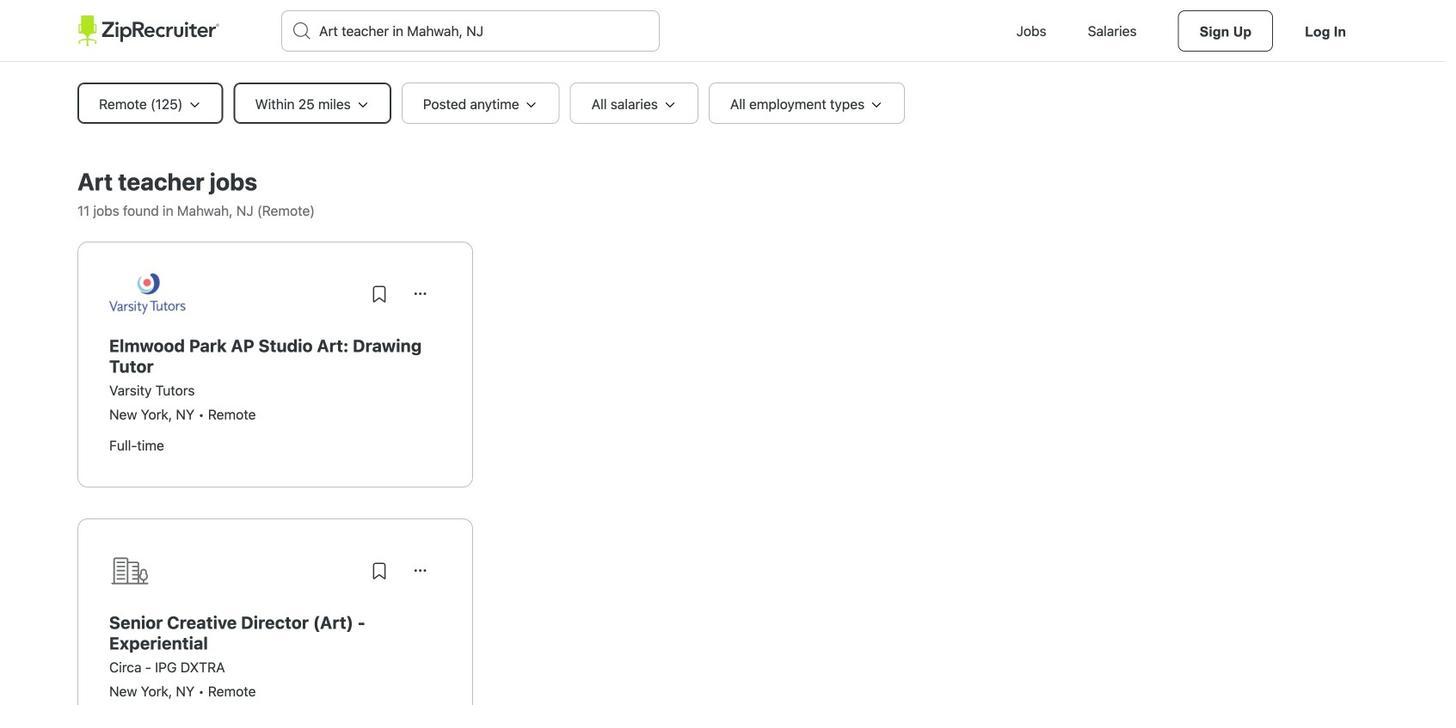 Task type: describe. For each thing, give the bounding box(es) containing it.
elmwood park ap studio art: drawing tutor element
[[109, 336, 441, 377]]

main element
[[77, 0, 1368, 62]]



Task type: locate. For each thing, give the bounding box(es) containing it.
Search job title or keyword search field
[[282, 11, 659, 51]]

0 vertical spatial save job for later image
[[369, 284, 390, 305]]

save job for later image for elmwood park ap studio art: drawing tutor element
[[369, 284, 390, 305]]

1 save job for later image from the top
[[369, 284, 390, 305]]

senior creative director (art) - experiential element
[[109, 613, 441, 654]]

save job for later image for senior creative director (art) - experiential element
[[369, 561, 390, 582]]

None button
[[400, 274, 441, 315], [400, 551, 441, 592], [400, 274, 441, 315], [400, 551, 441, 592]]

2 save job for later image from the top
[[369, 561, 390, 582]]

elmwood park ap studio art: drawing tutor image
[[109, 274, 185, 315]]

1 vertical spatial save job for later image
[[369, 561, 390, 582]]

ziprecruiter image
[[77, 15, 219, 46]]

save job for later image
[[369, 284, 390, 305], [369, 561, 390, 582]]



Task type: vqa. For each thing, say whether or not it's contained in the screenshot.
Search Job Title Or Keyword search box
yes



